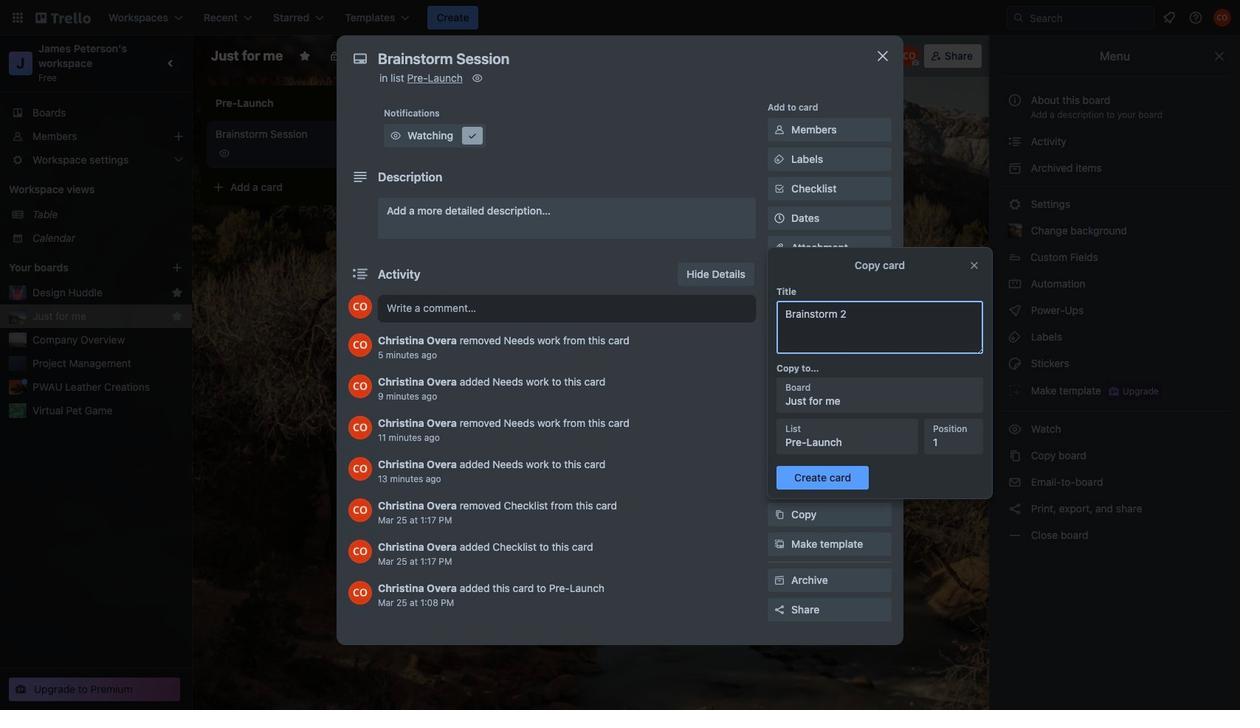 Task type: vqa. For each thing, say whether or not it's contained in the screenshot.
Open information menu "icon" on the top of page
yes



Task type: locate. For each thing, give the bounding box(es) containing it.
sm image
[[743, 44, 763, 65], [772, 123, 787, 137], [1008, 134, 1023, 149], [772, 152, 787, 167], [1008, 197, 1023, 212], [1008, 303, 1023, 318], [1008, 330, 1023, 345], [1008, 475, 1023, 490], [772, 508, 787, 523]]

0 vertical spatial starred icon image
[[171, 287, 183, 299]]

None text field
[[371, 46, 858, 72], [777, 301, 983, 354], [371, 46, 858, 72], [777, 301, 983, 354]]

None submit
[[777, 467, 869, 490]]

starred icon image
[[171, 287, 183, 299], [171, 311, 183, 323]]

2 christina overa (christinaovera) image from the top
[[348, 334, 372, 357]]

close dialog image
[[874, 47, 892, 65]]

christina overa (christinaovera) image
[[1214, 9, 1231, 27], [899, 46, 920, 66], [348, 375, 372, 399], [348, 416, 372, 440], [348, 458, 372, 481], [348, 582, 372, 605]]

1 christina overa (christinaovera) image from the top
[[348, 295, 372, 319]]

3 christina overa (christinaovera) image from the top
[[348, 499, 372, 523]]

sm image
[[470, 71, 485, 86], [388, 128, 403, 143], [465, 128, 480, 143], [1008, 161, 1023, 176], [1008, 277, 1023, 292], [1008, 357, 1023, 371], [1008, 383, 1023, 398], [1008, 422, 1023, 437], [1008, 449, 1023, 464], [772, 478, 787, 493], [1008, 502, 1023, 517], [1008, 529, 1023, 543], [772, 537, 787, 552], [772, 574, 787, 588]]

primary element
[[0, 0, 1240, 35]]

1 vertical spatial starred icon image
[[171, 311, 183, 323]]

Write a comment text field
[[378, 295, 756, 322]]

customize views image
[[462, 49, 477, 63]]

christina overa (christinaovera) image
[[348, 295, 372, 319], [348, 334, 372, 357], [348, 499, 372, 523], [348, 540, 372, 564]]



Task type: describe. For each thing, give the bounding box(es) containing it.
star or unstar board image
[[299, 50, 311, 62]]

add board image
[[171, 262, 183, 274]]

create from template… image
[[378, 182, 390, 193]]

search image
[[1013, 12, 1025, 24]]

2 starred icon image from the top
[[171, 311, 183, 323]]

0 notifications image
[[1161, 9, 1178, 27]]

your boards with 6 items element
[[9, 259, 149, 277]]

cover image
[[772, 270, 787, 285]]

open information menu image
[[1189, 10, 1203, 25]]

Board name text field
[[204, 44, 290, 68]]

4 christina overa (christinaovera) image from the top
[[348, 540, 372, 564]]

Search field
[[1025, 7, 1154, 28]]

1 starred icon image from the top
[[171, 287, 183, 299]]



